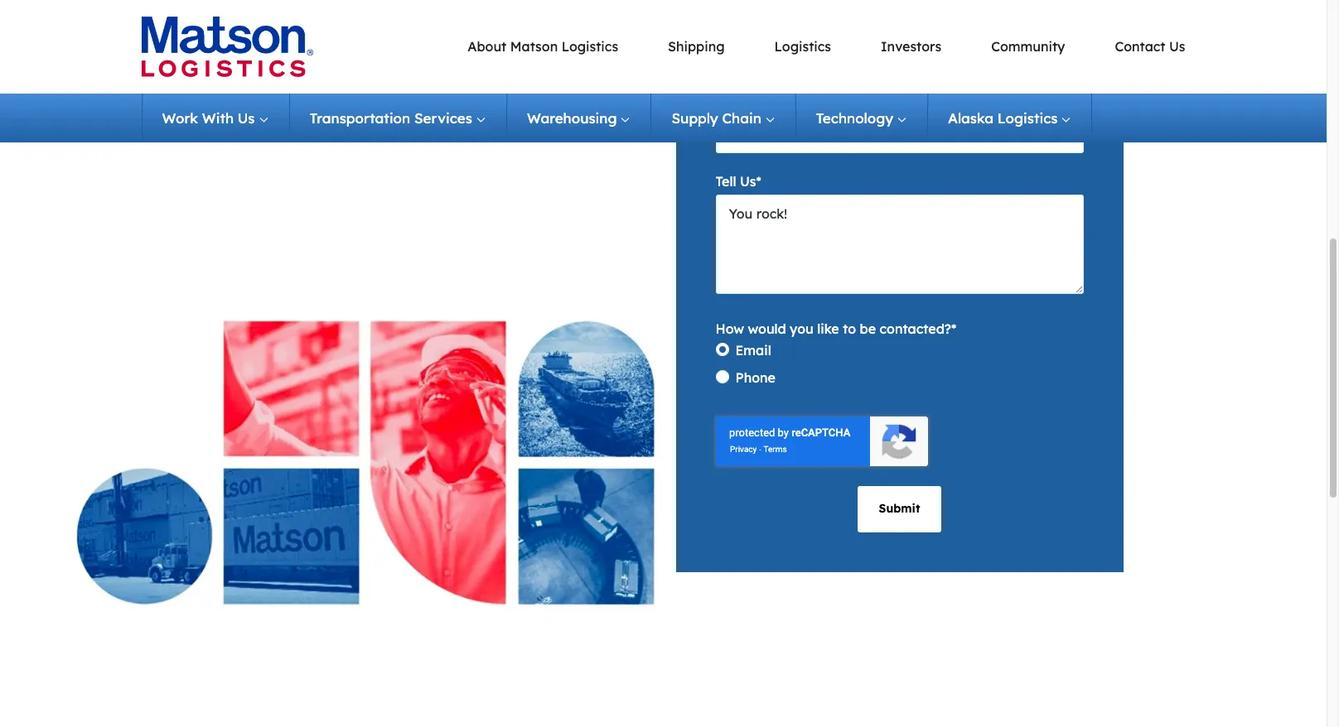 Task type: vqa. For each thing, say whether or not it's contained in the screenshot.
the Us inside the The Request A Quote, Rate, Or Contact Us Today!
no



Task type: locate. For each thing, give the bounding box(es) containing it.
0 vertical spatial your
[[291, 47, 320, 64]]

logistics down and
[[562, 38, 618, 54]]

shipping inside "menu"
[[668, 38, 725, 54]]

vehicle
[[373, 47, 418, 64]]

supply
[[672, 109, 719, 127]]

shipping for shipping your private vehicle click here shipping your personal household goods
[[230, 47, 287, 64]]

1 vertical spatial click
[[425, 47, 454, 64]]

1 vertical spatial *
[[756, 173, 762, 189]]

0 vertical spatial us
[[1170, 38, 1186, 54]]

click here link
[[278, 29, 339, 46], [425, 47, 486, 64]]

click up household
[[425, 47, 454, 64]]

1 horizontal spatial here
[[458, 47, 486, 64]]

0 vertical spatial click here link
[[278, 29, 339, 46]]

contact us
[[1115, 38, 1186, 54]]

technology link
[[796, 94, 929, 143]]

1 horizontal spatial click here link
[[425, 47, 486, 64]]

2 vertical spatial *
[[952, 320, 957, 337]]

to/from
[[437, 0, 488, 10]]

0 horizontal spatial *
[[756, 173, 762, 189]]

the
[[280, 11, 301, 28]]

0 horizontal spatial to
[[761, 85, 775, 101]]

us right with
[[238, 109, 255, 127]]

here
[[311, 29, 339, 46], [458, 47, 486, 64]]

click
[[278, 29, 307, 46], [425, 47, 454, 64]]

shipping
[[668, 38, 725, 54], [230, 47, 287, 64], [230, 65, 287, 82]]

0 vertical spatial click
[[278, 29, 307, 46]]

to
[[761, 85, 775, 101], [843, 320, 856, 337]]

alaska
[[948, 109, 994, 127]]

investors link
[[881, 38, 942, 54]]

None email field
[[716, 18, 1084, 65]]

supply chain
[[672, 109, 762, 127]]

to left be
[[843, 320, 856, 337]]

and
[[545, 11, 570, 28]]

logistics up talk
[[775, 38, 831, 54]]

*
[[847, 85, 852, 101], [756, 173, 762, 189], [952, 320, 957, 337]]

be
[[860, 320, 876, 337]]

about:
[[806, 85, 847, 101]]

logistics right alaska
[[998, 109, 1058, 127]]

None submit
[[858, 486, 942, 533]]

shipping link
[[668, 38, 725, 54]]

logistics
[[562, 38, 618, 54], [775, 38, 831, 54], [998, 109, 1058, 127]]

click here
[[278, 29, 339, 46]]

transportation services
[[310, 109, 472, 127]]

menu
[[349, 36, 1186, 57], [141, 94, 1093, 143]]

us right tell
[[740, 173, 756, 189]]

click inside shipping your private vehicle click here shipping your personal household goods
[[425, 47, 454, 64]]

2 vertical spatial us
[[740, 173, 756, 189]]

chain
[[722, 109, 762, 127]]

your
[[291, 47, 320, 64], [291, 65, 320, 82]]

0 vertical spatial *
[[847, 85, 852, 101]]

supply chain link
[[652, 94, 796, 143]]

1 vertical spatial your
[[291, 65, 320, 82]]

to left talk
[[761, 85, 775, 101]]

0 horizontal spatial logistics
[[562, 38, 618, 54]]

alaska logistics link
[[929, 94, 1093, 143]]

i want to talk about: *
[[716, 85, 852, 101]]

here up goods at the left
[[458, 47, 486, 64]]

islands, china,
[[447, 11, 542, 28]]

0 horizontal spatial us
[[238, 109, 255, 127]]

0 vertical spatial menu
[[349, 36, 1186, 57]]

None checkbox
[[716, 342, 1084, 397]]

* up technology
[[847, 85, 852, 101]]

us
[[1170, 38, 1186, 54], [238, 109, 255, 127], [740, 173, 756, 189]]

click here link down the u.s.
[[278, 29, 339, 46]]

click here link up goods at the left
[[425, 47, 486, 64]]

* up the email radio
[[952, 320, 957, 337]]

1 vertical spatial here
[[458, 47, 486, 64]]

none checkbox containing email
[[716, 342, 1084, 397]]

1 horizontal spatial to
[[843, 320, 856, 337]]

how would you like to be contacted? *
[[716, 320, 957, 337]]

u.s.
[[305, 11, 329, 28]]

1 horizontal spatial click
[[425, 47, 454, 64]]

want
[[726, 85, 758, 101]]

menu containing work with us
[[141, 94, 1093, 143]]

0 vertical spatial here
[[311, 29, 339, 46]]

menu containing about matson logistics
[[349, 36, 1186, 57]]

shipping for shipping
[[668, 38, 725, 54]]

1 vertical spatial us
[[238, 109, 255, 127]]

tell
[[716, 173, 737, 189]]

1 horizontal spatial *
[[847, 85, 852, 101]]

japan,
[[230, 29, 275, 46]]

us right contact
[[1170, 38, 1186, 54]]

phone
[[736, 370, 776, 386]]

i
[[716, 85, 722, 101]]

would
[[748, 320, 786, 337]]

warehousing link
[[507, 94, 652, 143]]

click down the
[[278, 29, 307, 46]]

0 vertical spatial to
[[761, 85, 775, 101]]

community
[[992, 38, 1066, 54]]

0 horizontal spatial click
[[278, 29, 307, 46]]

1 vertical spatial menu
[[141, 94, 1093, 143]]

transportation services link
[[290, 94, 507, 143]]

* right tell
[[756, 173, 762, 189]]

matson
[[510, 38, 558, 54]]

1 horizontal spatial us
[[740, 173, 756, 189]]

here down the u.s.
[[311, 29, 339, 46]]

2 horizontal spatial us
[[1170, 38, 1186, 54]]

personal
[[323, 65, 379, 82]]

2 horizontal spatial logistics
[[998, 109, 1058, 127]]

work with us link
[[141, 94, 290, 143]]



Task type: describe. For each thing, give the bounding box(es) containing it.
investors
[[881, 38, 942, 54]]

pacific
[[400, 11, 443, 28]]

0 horizontal spatial here
[[311, 29, 339, 46]]

about matson logistics link
[[468, 38, 618, 54]]

alaska logistics
[[948, 109, 1058, 127]]

2 horizontal spatial *
[[952, 320, 957, 337]]

about
[[468, 38, 507, 54]]

work
[[162, 109, 198, 127]]

technology
[[816, 109, 894, 127]]

talk
[[778, 85, 803, 101]]

us for tell us *
[[740, 173, 756, 189]]

1 vertical spatial click here link
[[425, 47, 486, 64]]

transportation
[[310, 109, 411, 127]]

2 your from the top
[[291, 65, 320, 82]]

work with us
[[162, 109, 255, 127]]

You rock! text field
[[716, 195, 1084, 294]]

about matson logistics
[[468, 38, 618, 54]]

to/from hawaii, alaska, the u.s. mainland, pacific islands, china, and japan,
[[230, 0, 570, 46]]

community link
[[992, 38, 1066, 54]]

household
[[383, 65, 449, 82]]

logistics link
[[775, 38, 831, 54]]

contacted?
[[880, 320, 952, 337]]

1 vertical spatial to
[[843, 320, 856, 337]]

hawaii,
[[491, 0, 540, 10]]

Email radio
[[716, 342, 1084, 370]]

contact us link
[[1115, 38, 1186, 54]]

here inside shipping your private vehicle click here shipping your personal household goods
[[458, 47, 486, 64]]

warehousing
[[527, 109, 617, 127]]

with
[[202, 109, 234, 127]]

0 horizontal spatial click here link
[[278, 29, 339, 46]]

private
[[323, 47, 369, 64]]

alaska,
[[230, 11, 276, 28]]

1 horizontal spatial logistics
[[775, 38, 831, 54]]

shipping your private vehicle click here shipping your personal household goods
[[230, 47, 492, 82]]

how
[[716, 320, 744, 337]]

us for contact us
[[1170, 38, 1186, 54]]

tell us *
[[716, 173, 762, 189]]

you
[[790, 320, 814, 337]]

us inside work with us link
[[238, 109, 255, 127]]

contact
[[1115, 38, 1166, 54]]

services
[[414, 109, 472, 127]]

mainland,
[[332, 11, 396, 28]]

goods
[[452, 65, 492, 82]]

like
[[818, 320, 840, 337]]

Phone radio
[[716, 370, 1084, 397]]

1 your from the top
[[291, 47, 320, 64]]

email
[[736, 342, 772, 359]]



